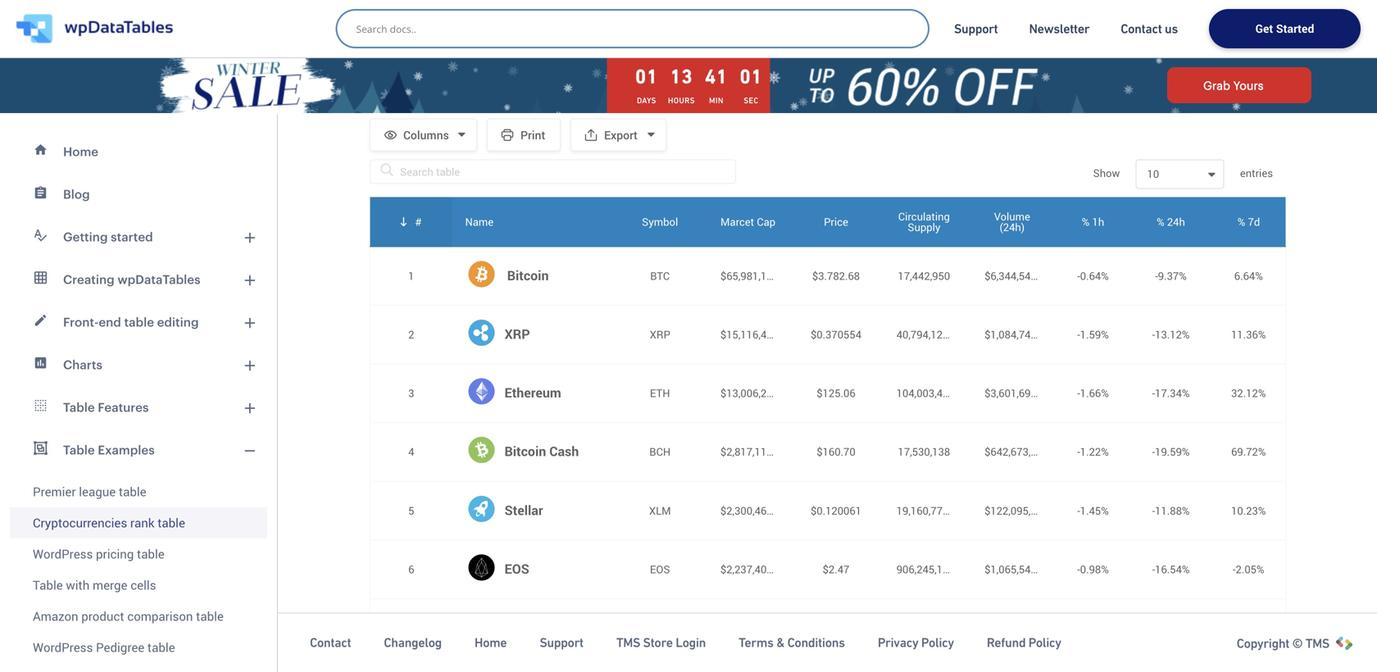 Task type: describe. For each thing, give the bounding box(es) containing it.
table right comparison
[[196, 608, 224, 625]]

editing
[[157, 315, 199, 329]]

table for wordpress pedigree table
[[148, 639, 175, 656]]

% for % 24h
[[1157, 214, 1165, 229]]

% for % 7d
[[1238, 214, 1246, 229]]

0 vertical spatial home
[[63, 144, 98, 159]]

69.72%
[[1232, 445, 1266, 459]]

table features link
[[10, 386, 267, 429]]

xlm
[[649, 503, 671, 518]]

% 24h
[[1157, 214, 1186, 229]]

changelog
[[384, 636, 442, 650]]

2
[[408, 327, 414, 342]]

min
[[709, 96, 724, 105]]

0 horizontal spatial eos
[[505, 560, 529, 578]]

% 7d text field
[[579, 19, 760, 49]]

&
[[777, 636, 785, 650]]

symbol: activate to sort column ascending element
[[616, 197, 704, 247]]

$2,817,114,877
[[721, 445, 793, 459]]

marcet cap
[[721, 214, 776, 229]]

grab
[[1204, 79, 1231, 92]]

- for 0.64%
[[1078, 269, 1081, 283]]

copyright
[[1237, 636, 1290, 651]]

1.66%
[[1081, 386, 1109, 401]]

yours
[[1234, 79, 1264, 92]]

charts
[[63, 357, 102, 372]]

cash
[[550, 443, 579, 460]]

refund policy link
[[987, 635, 1062, 651]]

24h:
[[381, 0, 404, 16]]

1 01 from the left
[[635, 65, 658, 88]]

1 horizontal spatial home
[[475, 636, 507, 650]]

$1,065,544,841
[[985, 562, 1057, 577]]

16.54%
[[1155, 562, 1190, 577]]

40,794,121,066 *
[[897, 327, 976, 342]]

0.98%
[[1081, 562, 1109, 577]]

Search form search field
[[356, 17, 917, 40]]

bch
[[650, 445, 671, 459]]

entries
[[1238, 166, 1273, 180]]

getting started
[[63, 230, 153, 244]]

wordpress pedigree table link
[[10, 632, 267, 663]]

cryptocurrencies rank table
[[33, 515, 185, 531]]

19,160,772,695 *
[[897, 503, 976, 518]]

front-end table editing
[[63, 315, 199, 329]]

btc
[[650, 269, 670, 283]]

wpdatatables - tables and charts manager wordpress plugin image
[[16, 14, 173, 43]]

privacy policy link
[[878, 635, 954, 651]]

$3,601,693,220
[[985, 386, 1057, 401]]

policy for refund policy
[[1029, 636, 1062, 650]]

table for premier league table
[[119, 483, 146, 500]]

% for % 7d:
[[579, 0, 587, 16]]

creating wpdatatables link
[[10, 258, 267, 301]]

conditions
[[788, 636, 845, 650]]

Search table search field
[[370, 159, 736, 184]]

front-end table editing link
[[10, 301, 267, 344]]

0 horizontal spatial home link
[[10, 130, 267, 173]]

get started
[[1256, 21, 1315, 36]]

blog
[[63, 187, 90, 201]]

11.36%
[[1232, 327, 1266, 342]]

volume
[[994, 209, 1031, 224]]

days
[[637, 96, 657, 105]]

17,530,138
[[898, 445, 950, 459]]

getting
[[63, 230, 108, 244]]

1 vertical spatial support link
[[540, 635, 584, 651]]

show
[[1094, 166, 1123, 180]]

% for % 1h
[[1082, 214, 1090, 229]]

#
[[415, 214, 422, 229]]

grab yours link
[[1168, 67, 1312, 103]]

3
[[408, 386, 414, 401]]

table for wordpress pricing table
[[137, 546, 165, 562]]

price: activate to sort column ascending element
[[792, 197, 880, 247]]

24h
[[1167, 214, 1186, 229]]

name: activate to sort column ascending element
[[452, 197, 616, 247]]

- for 17.34%
[[1152, 386, 1155, 401]]

$1,084,749,047
[[985, 327, 1057, 342]]

% 24h: activate to sort column ascending element
[[1130, 197, 1212, 247]]

newsletter link
[[1029, 20, 1090, 37]]

-13.12%
[[1152, 327, 1190, 342]]

examples
[[98, 443, 155, 457]]

2 01 from the left
[[740, 65, 763, 88]]

-1.66%
[[1078, 386, 1109, 401]]

amazon
[[33, 608, 78, 625]]

eth
[[650, 386, 670, 401]]

17.34%
[[1155, 386, 1190, 401]]

wpdatatables
[[118, 272, 201, 287]]

league
[[79, 483, 116, 500]]

wordpress for wordpress pedigree table
[[33, 639, 93, 656]]

6
[[408, 562, 414, 577]]

1 horizontal spatial support link
[[954, 20, 998, 37]]

privacy
[[878, 636, 919, 650]]

906,245,118 *
[[897, 562, 962, 577]]

premier league table
[[33, 483, 146, 500]]

pricing
[[96, 546, 134, 562]]

name
[[465, 214, 494, 229]]

% 7d: activate to sort column ascending element
[[1212, 197, 1286, 247]]

bitcoin for bitcoin
[[507, 266, 549, 284]]

table with merge cells link
[[10, 570, 267, 601]]

1.45%
[[1081, 503, 1109, 518]]

comparison
[[127, 608, 193, 625]]

©
[[1293, 636, 1303, 651]]

$0.370554
[[811, 327, 862, 342]]

10 button
[[1148, 160, 1213, 188]]

$6,344,541,359
[[985, 269, 1057, 283]]

circulating
[[899, 209, 950, 224]]

- for 1.22%
[[1078, 445, 1081, 459]]

- for 11.88%
[[1152, 503, 1155, 518]]



Task type: vqa. For each thing, say whether or not it's contained in the screenshot.


Task type: locate. For each thing, give the bounding box(es) containing it.
- right '$1,084,749,047' at the right of page
[[1078, 327, 1081, 342]]

store
[[643, 636, 673, 650]]

$0.120061
[[811, 503, 862, 518]]

01 up sec
[[740, 65, 763, 88]]

table down the 'charts'
[[63, 400, 95, 414]]

-19.59%
[[1152, 445, 1190, 459]]

table up premier league table
[[63, 443, 95, 457]]

us
[[1165, 21, 1178, 36]]

% 7d:
[[579, 0, 607, 16]]

1h
[[1093, 214, 1105, 229]]

table up cryptocurrencies rank table link
[[119, 483, 146, 500]]

- down -1.22%
[[1078, 503, 1081, 518]]

price
[[824, 214, 849, 229]]

19.59%
[[1155, 445, 1190, 459]]

rank
[[130, 515, 155, 531]]

01
[[635, 65, 658, 88], [740, 65, 763, 88]]

% 1h: activate to sort column ascending element
[[1056, 197, 1130, 247]]

tether
[[505, 619, 542, 636]]

-1.22%
[[1078, 445, 1109, 459]]

0 vertical spatial home link
[[10, 130, 267, 173]]

policy right refund
[[1029, 636, 1062, 650]]

tms
[[616, 636, 640, 650], [1306, 636, 1330, 651]]

table for cryptocurrencies rank table
[[158, 515, 185, 531]]

0 vertical spatial wordpress
[[33, 546, 93, 562]]

0 vertical spatial contact
[[1121, 21, 1162, 36]]

17,442,950
[[898, 269, 950, 283]]

wordpress for wordpress pricing table
[[33, 546, 93, 562]]

policy inside 'link'
[[922, 636, 954, 650]]

table right rank
[[158, 515, 185, 531]]

charts link
[[10, 344, 267, 386]]

table
[[124, 315, 154, 329], [119, 483, 146, 500], [158, 515, 185, 531], [137, 546, 165, 562], [196, 608, 224, 625], [148, 639, 175, 656]]

terms & conditions
[[739, 636, 845, 650]]

2.05%
[[1236, 562, 1265, 577]]

cryptocurrencies
[[33, 515, 127, 531]]

- down -1.66%
[[1078, 445, 1081, 459]]

0 horizontal spatial support link
[[540, 635, 584, 651]]

bitcoin down name: activate to sort column ascending element
[[507, 266, 549, 284]]

- for 0.98%
[[1078, 562, 1081, 577]]

0 vertical spatial bitcoin
[[507, 266, 549, 284]]

% left 24h
[[1157, 214, 1165, 229]]

% 7d
[[1238, 214, 1260, 229]]

% left 1h
[[1082, 214, 1090, 229]]

$2,237,400,763
[[721, 562, 793, 577]]

0 vertical spatial table
[[63, 400, 95, 414]]

cryptocurrencies rank table link
[[10, 508, 267, 539]]

table
[[63, 400, 95, 414], [63, 443, 95, 457], [33, 577, 63, 594]]

ethereum
[[505, 384, 561, 401]]

get started link
[[1209, 9, 1361, 48]]

getting started link
[[10, 216, 267, 258]]

xrp up ethereum
[[505, 325, 530, 343]]

changelog link
[[384, 635, 442, 651]]

table left with
[[33, 577, 63, 594]]

-0.98%
[[1078, 562, 1109, 577]]

policy right privacy
[[922, 636, 954, 650]]

-1.45%
[[1078, 503, 1109, 518]]

eos up tether
[[505, 560, 529, 578]]

marcet cap: activate to sort column ascending element
[[704, 197, 792, 247]]

1 vertical spatial contact
[[310, 636, 351, 650]]

circulating supply: activate to sort column ascending element
[[880, 197, 968, 247]]

home up blog
[[63, 144, 98, 159]]

0 vertical spatial support link
[[954, 20, 998, 37]]

7d:
[[590, 0, 607, 16]]

symbol
[[642, 214, 678, 229]]

$2.47
[[823, 562, 850, 577]]

$15,116,406,178
[[721, 327, 799, 342]]

1 vertical spatial bitcoin
[[505, 443, 546, 460]]

1.59%
[[1081, 327, 1109, 342]]

started
[[111, 230, 153, 244]]

Search input search field
[[356, 17, 917, 40]]

stellar
[[505, 501, 543, 519]]

- for 1.45%
[[1078, 503, 1081, 518]]

tms inside tms store login link
[[616, 636, 640, 650]]

1 horizontal spatial xrp
[[650, 327, 671, 342]]

% for % 24h:
[[370, 0, 378, 16]]

% left 7d
[[1238, 214, 1246, 229]]

0 horizontal spatial contact
[[310, 636, 351, 650]]

table down comparison
[[148, 639, 175, 656]]

grab yours
[[1204, 79, 1264, 92]]

product
[[81, 608, 124, 625]]

print button
[[487, 118, 561, 151]]

01 up days
[[635, 65, 658, 88]]

11.88%
[[1155, 503, 1190, 518]]

4
[[408, 445, 414, 459]]

0 horizontal spatial home
[[63, 144, 98, 159]]

table examples link
[[10, 429, 267, 471]]

%
[[370, 0, 378, 16], [579, 0, 587, 16], [1082, 214, 1090, 229], [1157, 214, 1165, 229], [1238, 214, 1246, 229]]

1 horizontal spatial eos
[[650, 562, 670, 577]]

7d
[[1248, 214, 1260, 229]]

104,003,442
[[897, 386, 955, 401]]

1 vertical spatial home
[[475, 636, 507, 650]]

get
[[1256, 21, 1274, 36]]

table right end
[[124, 315, 154, 329]]

- right $1,065,544,841
[[1078, 562, 1081, 577]]

- right 1.45%
[[1152, 503, 1155, 518]]

1 vertical spatial wordpress
[[33, 639, 93, 656]]

0 horizontal spatial xrp
[[505, 325, 530, 343]]

- for 1.59%
[[1078, 327, 1081, 342]]

2 vertical spatial table
[[33, 577, 63, 594]]

(24h)
[[1000, 220, 1025, 235]]

table examples
[[63, 443, 155, 457]]

- down the "% 1h: activate to sort column ascending" element
[[1078, 269, 1081, 283]]

% left 7d:
[[579, 0, 587, 16]]

6.64%
[[1235, 269, 1263, 283]]

1 horizontal spatial 01
[[740, 65, 763, 88]]

10
[[1148, 167, 1160, 181]]

% left 24h:
[[370, 0, 378, 16]]

eos down xlm
[[650, 562, 670, 577]]

- right the $3,601,693,220
[[1078, 386, 1081, 401]]

tms left 'store'
[[616, 636, 640, 650]]

tms store login
[[616, 636, 706, 650]]

amazon product comparison table
[[33, 608, 224, 625]]

1 vertical spatial home link
[[475, 635, 507, 651]]

- right 1.66%
[[1152, 386, 1155, 401]]

0 horizontal spatial 01
[[635, 65, 658, 88]]

0 horizontal spatial policy
[[922, 636, 954, 650]]

home link
[[10, 130, 267, 173], [475, 635, 507, 651]]

0.64%
[[1081, 269, 1109, 283]]

wordpress pricing table
[[33, 546, 165, 562]]

premier
[[33, 483, 76, 500]]

policy for privacy policy
[[922, 636, 954, 650]]

tms right ©
[[1306, 636, 1330, 651]]

% 1h
[[1082, 214, 1105, 229]]

2 policy from the left
[[1029, 636, 1062, 650]]

- right 1.22%
[[1152, 445, 1155, 459]]

table for front-end table editing
[[124, 315, 154, 329]]

with
[[66, 577, 90, 594]]

table up cells
[[137, 546, 165, 562]]

- right '1.59%'
[[1152, 327, 1155, 342]]

13
[[670, 65, 693, 88]]

print
[[521, 127, 546, 143]]

% 24h:
[[370, 0, 404, 16]]

$65,981,154,527
[[721, 269, 799, 283]]

$13,006,271,179
[[721, 386, 799, 401]]

bitcoin left "cash"
[[505, 443, 546, 460]]

- down % 24h: activate to sort column ascending element
[[1155, 269, 1158, 283]]

- down 10.23%
[[1233, 562, 1236, 577]]

front-
[[63, 315, 99, 329]]

volume (24h): activate to sort column ascending element
[[968, 197, 1056, 247]]

2 wordpress from the top
[[33, 639, 93, 656]]

blog link
[[10, 173, 267, 216]]

login
[[676, 636, 706, 650]]

1 horizontal spatial contact
[[1121, 21, 1162, 36]]

privacy policy
[[878, 636, 954, 650]]

refund policy
[[987, 636, 1062, 650]]

table for table with merge cells
[[33, 577, 63, 594]]

home link up blog
[[10, 130, 267, 173]]

- for 16.54%
[[1152, 562, 1155, 577]]

$3.782.68
[[812, 269, 860, 283]]

support link
[[954, 20, 998, 37], [540, 635, 584, 651]]

- for 9.37%
[[1155, 269, 1158, 283]]

- for 2.05%
[[1233, 562, 1236, 577]]

% 24h text field
[[370, 19, 551, 49]]

contact for contact us
[[1121, 21, 1162, 36]]

-9.37%
[[1155, 269, 1187, 283]]

0 horizontal spatial support
[[540, 636, 584, 650]]

xrp up eth
[[650, 327, 671, 342]]

1 wordpress from the top
[[33, 546, 93, 562]]

volume (24h)
[[994, 209, 1031, 235]]

1 horizontal spatial home link
[[475, 635, 507, 651]]

table for table features
[[63, 400, 95, 414]]

1 horizontal spatial tms
[[1306, 636, 1330, 651]]

0 vertical spatial support
[[954, 21, 998, 36]]

- for 19.59%
[[1152, 445, 1155, 459]]

- right 0.98%
[[1152, 562, 1155, 577]]

-0.64%
[[1078, 269, 1109, 283]]

1 horizontal spatial support
[[954, 21, 998, 36]]

41
[[705, 65, 728, 88]]

- for 13.12%
[[1152, 327, 1155, 342]]

5
[[408, 503, 414, 518]]

wordpress pricing table link
[[10, 539, 267, 570]]

home link right changelog link
[[475, 635, 507, 651]]

1 policy from the left
[[922, 636, 954, 650]]

#: activate to sort column descending element
[[370, 197, 452, 247]]

1 horizontal spatial policy
[[1029, 636, 1062, 650]]

refund
[[987, 636, 1026, 650]]

9.37%
[[1158, 269, 1187, 283]]

1 vertical spatial support
[[540, 636, 584, 650]]

0 horizontal spatial tms
[[616, 636, 640, 650]]

bitcoin for bitcoin cash
[[505, 443, 546, 460]]

contact for contact
[[310, 636, 351, 650]]

home right changelog link
[[475, 636, 507, 650]]

- for 1.66%
[[1078, 386, 1081, 401]]

1 vertical spatial table
[[63, 443, 95, 457]]

wordpress up with
[[33, 546, 93, 562]]

table for table examples
[[63, 443, 95, 457]]

1
[[408, 269, 414, 283]]

wordpress down the amazon
[[33, 639, 93, 656]]



